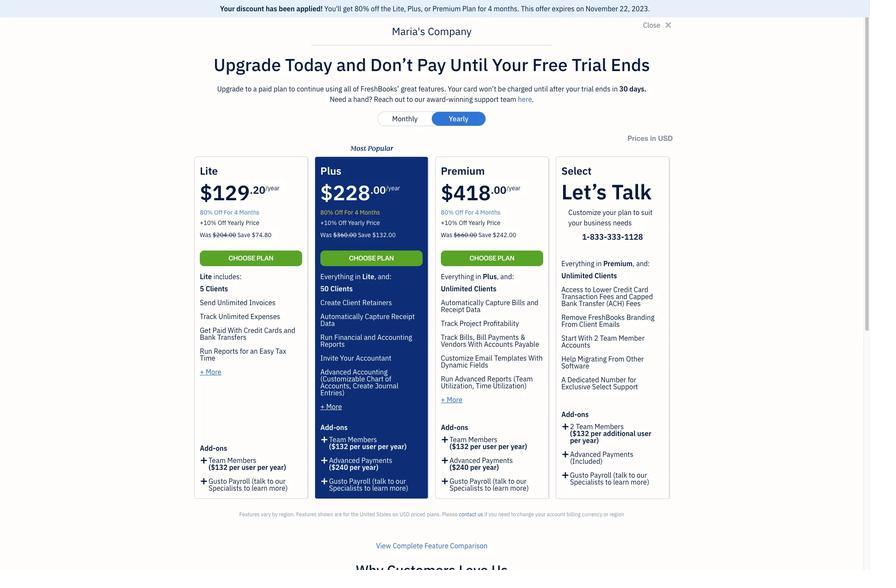 Task type: describe. For each thing, give the bounding box(es) containing it.
software
[[562, 362, 590, 371]]

after
[[550, 85, 565, 93]]

4 left months.
[[488, 4, 493, 13]]

run for run advanced reports (team utilization, time utilization)
[[441, 375, 454, 384]]

specialists left log on the bottom of the page
[[209, 484, 242, 493]]

times image
[[664, 20, 673, 30]]

clients for everything in lite , and: 50 clients
[[331, 285, 353, 293]]

$132.00
[[373, 231, 396, 239]]

automatically for automatically capture receipt data
[[321, 312, 364, 321]]

80% off for 4 months +10% off yearly price was $204.00 save $74.80
[[200, 209, 272, 239]]

save changes button
[[251, 514, 328, 535]]

lite,
[[393, 4, 406, 13]]

contact us link
[[459, 512, 484, 518]]

emails
[[600, 320, 620, 329]]

freshbooks inside remove freshbooks branding from client emails
[[589, 313, 625, 322]]

bill
[[477, 333, 487, 342]]

send us feedback link
[[251, 408, 307, 417]]

ends
[[596, 85, 611, 93]]

0 vertical spatial or
[[425, 4, 431, 13]]

choose plan for lite
[[229, 254, 274, 263]]

user for lite
[[242, 463, 256, 472]]

track inside track bills, bill payments & vendors with accounts payable
[[441, 333, 458, 342]]

team for premium
[[450, 436, 467, 444]]

get
[[200, 326, 211, 335]]

please
[[442, 512, 458, 518]]

us inside preferences element
[[269, 408, 276, 417]]

in inside "upgrade to a paid plan to continue using all of freshbooks' great features. your card won't be charged until after your trial ends in 30 days. need a hand? reach out to our award-winning support team here ."
[[613, 85, 618, 93]]

password
[[276, 252, 307, 261]]

advanced inside advanced accounting (customizable chart of accounts, create journal entries)
[[321, 368, 351, 377]]

Email Address email field
[[251, 175, 558, 194]]

close
[[644, 21, 661, 30]]

and: inside everything in premium , and: unlimited clients
[[637, 259, 650, 268]]

(talk down advanced payments (included)
[[614, 471, 628, 480]]

1 features from the left
[[240, 512, 260, 518]]

automatically capture receipt data
[[321, 312, 415, 328]]

prices in usd
[[628, 134, 673, 142]]

utilization,
[[441, 382, 475, 391]]

4 for premium
[[476, 209, 479, 217]]

80% off for 4 months +10% off yearly price was $360.00 save $132.00
[[321, 209, 396, 239]]

freshbooks inside button
[[284, 476, 320, 485]]

preferences
[[251, 276, 304, 289]]

1 vertical spatial password
[[278, 234, 308, 243]]

left
[[320, 7, 329, 15]]

1 vertical spatial the
[[351, 512, 359, 518]]

+ for plus
[[321, 403, 325, 411]]

gusto left log on the bottom of the page
[[209, 477, 227, 486]]

gusto down choose what appears when your account is loading.
[[329, 477, 348, 486]]

/year for premium
[[507, 184, 521, 192]]

here
[[518, 95, 532, 104]]

team inside start with 2 team member accounts
[[600, 334, 618, 343]]

1 horizontal spatial fees
[[627, 299, 641, 308]]

time left zone
[[251, 299, 265, 307]]

2 horizontal spatial on
[[577, 4, 585, 13]]

get paid with credit cards and bank transfers
[[200, 326, 296, 342]]

company
[[428, 24, 472, 38]]

paid
[[213, 326, 226, 335]]

continue
[[297, 85, 324, 93]]

if
[[485, 512, 488, 518]]

yearly button
[[432, 112, 486, 126]]

$660.00
[[454, 231, 478, 239]]

receipt inside automatically capture bills and receipt data
[[441, 305, 465, 314]]

unlimited inside everything in premium , and: unlimited clients
[[562, 272, 593, 280]]

team inside the "2 team members ($132 per additional user per year)"
[[576, 423, 594, 431]]

save for premium
[[479, 231, 492, 239]]

from inside remove freshbooks branding from client emails
[[562, 320, 578, 329]]

lower
[[593, 286, 612, 294]]

all inside button
[[331, 476, 339, 485]]

main element
[[0, 0, 95, 571]]

your up business
[[603, 208, 617, 217]]

loading screen display
[[251, 424, 315, 432]]

owner button
[[0, 0, 95, 32]]

with inside get paid with credit cards and bank transfers
[[228, 326, 242, 335]]

save for lite
[[238, 231, 251, 239]]

automatically capture bills and receipt data
[[441, 299, 539, 314]]

needs
[[614, 219, 632, 227]]

choose for premium
[[470, 254, 497, 263]]

4 for lite
[[234, 209, 238, 217]]

hand?
[[354, 95, 373, 104]]

learn up states
[[372, 484, 388, 493]]

complete
[[393, 542, 423, 551]]

send for send us feedback
[[251, 408, 267, 417]]

save for plus
[[358, 231, 371, 239]]

gusto payroll (talk to our specialists to learn more) up if
[[450, 477, 529, 493]]

0 vertical spatial are
[[286, 7, 295, 15]]

payroll down advanced payments (included)
[[591, 471, 612, 480]]

there
[[269, 7, 285, 15]]

gusto payroll (talk to our specialists to learn more) down advanced payments (included)
[[571, 471, 650, 487]]

+ more for premium
[[441, 396, 463, 404]]

user inside the "2 team members ($132 per additional user per year)"
[[638, 430, 652, 438]]

payroll left log on the bottom of the page
[[229, 477, 250, 486]]

all inside "upgrade to a paid plan to continue using all of freshbooks' great features. your card won't be charged until after your trial ends in 30 days. need a hand? reach out to our award-winning support team here ."
[[344, 85, 352, 93]]

crown image
[[255, 6, 264, 15]]

customize your plan to suit your business needs
[[569, 208, 653, 227]]

using
[[326, 85, 342, 93]]

create inside advanced accounting (customizable chart of accounts, create journal entries)
[[353, 382, 374, 391]]

was for lite
[[200, 231, 212, 239]]

/year for plus
[[386, 184, 400, 192]]

track for 20
[[200, 312, 217, 321]]

change password button
[[251, 251, 307, 262]]

reports inside run advanced reports (team utilization, time utilization)
[[488, 375, 512, 384]]

months for plus
[[360, 209, 380, 217]]

your up the be
[[492, 53, 529, 76]]

most popular
[[351, 144, 393, 154]]

accounts inside start with 2 team member accounts
[[562, 341, 591, 350]]

billing
[[567, 512, 581, 518]]

get
[[343, 4, 353, 13]]

specialists up contact
[[450, 484, 484, 493]]

ends
[[611, 53, 651, 76]]

+10% for lite
[[200, 219, 217, 227]]

choose for plus
[[349, 254, 376, 263]]

appears
[[288, 457, 310, 465]]

price for lite
[[246, 219, 260, 227]]

0 vertical spatial upgrade
[[366, 7, 390, 15]]

of inside 'log out of freshbooks on all devices' button
[[276, 476, 282, 485]]

help migrating from other software
[[562, 355, 644, 371]]

. 00 /year for plus
[[371, 183, 400, 197]]

1 vertical spatial usd
[[400, 512, 410, 518]]

support
[[475, 95, 499, 104]]

need
[[499, 512, 510, 518]]

applied!
[[297, 4, 323, 13]]

capture for receipt
[[365, 312, 390, 321]]

($240 for plus
[[329, 463, 348, 472]]

save changes
[[259, 518, 320, 530]]

monthly button
[[378, 112, 432, 126]]

account profile
[[251, 33, 362, 53]]

(talk up vary
[[252, 477, 266, 486]]

profile
[[316, 33, 362, 53]]

a dedicated number for exclusive select support
[[562, 376, 639, 391]]

premium
[[441, 164, 485, 178]]

. for premium
[[491, 183, 494, 197]]

for inside the run reports for an easy tax time
[[240, 347, 249, 356]]

+ more link for plus
[[321, 403, 342, 411]]

0 vertical spatial client
[[343, 299, 361, 307]]

in for everything in lite , and: 50 clients
[[355, 272, 361, 281]]

reports inside run financial and accounting reports
[[321, 340, 345, 349]]

out inside button
[[264, 476, 274, 485]]

chart
[[367, 375, 384, 384]]

0 vertical spatial create
[[321, 299, 341, 307]]

your right 'change'
[[536, 512, 546, 518]]

of inside advanced accounting (customizable chart of accounts, create journal entries)
[[386, 375, 392, 384]]

your inside "upgrade to a paid plan to continue using all of freshbooks' great features. your card won't be charged until after your trial ends in 30 days. need a hand? reach out to our award-winning support team here ."
[[448, 85, 462, 93]]

time inside run advanced reports (team utilization, time utilization)
[[476, 382, 492, 391]]

and inside get paid with credit cards and bank transfers
[[284, 326, 296, 335]]

20
[[253, 183, 266, 197]]

1 vertical spatial a
[[348, 95, 352, 104]]

00 for plus
[[374, 183, 386, 197]]

of inside "upgrade to a paid plan to continue using all of freshbooks' great features. your card won't be charged until after your trial ends in 30 days. need a hand? reach out to our award-winning support team here ."
[[353, 85, 359, 93]]

add-ons for plus
[[321, 423, 348, 432]]

save inside button
[[259, 518, 281, 530]]

plan for lite
[[257, 254, 274, 263]]

payroll up if
[[470, 477, 491, 486]]

1 vertical spatial us
[[478, 512, 484, 518]]

feedback
[[278, 408, 307, 417]]

from inside help migrating from other software
[[609, 355, 625, 364]]

plan inside customize your plan to suit your business needs
[[619, 208, 632, 217]]

devices
[[341, 476, 364, 485]]

track for 00
[[441, 319, 458, 328]]

profitability
[[484, 319, 519, 328]]

months for lite
[[239, 209, 260, 217]]

reports inside the run reports for an easy tax time
[[214, 347, 238, 356]]

loading.
[[371, 457, 392, 465]]

account profile element
[[248, 60, 562, 269]]

00 for premium
[[494, 183, 507, 197]]

your up 1-
[[569, 219, 583, 227]]

for right the shown
[[343, 512, 350, 518]]

0 vertical spatial password
[[251, 218, 278, 226]]

$242.00
[[493, 231, 517, 239]]

your right invite
[[340, 354, 354, 363]]

time inside the run reports for an easy tax time
[[200, 354, 216, 363]]

support
[[614, 383, 639, 391]]

choose inside preferences element
[[251, 457, 272, 465]]

choose plan button for lite
[[200, 251, 302, 266]]

4 for plus
[[355, 209, 359, 217]]

ons for lite
[[216, 444, 227, 453]]

choose plan button for premium
[[441, 251, 544, 266]]

when
[[312, 457, 327, 465]]

credit for and
[[614, 286, 633, 294]]

capture for bills
[[486, 299, 511, 307]]

your inside preferences element
[[328, 457, 340, 465]]

members inside the "2 team members ($132 per additional user per year)"
[[595, 423, 624, 431]]

don't
[[371, 53, 413, 76]]

preferences element
[[248, 299, 562, 496]]

1-833-333-1128
[[583, 232, 644, 242]]

, for premium
[[497, 272, 499, 281]]

for left months.
[[478, 4, 487, 13]]

gusto payroll (talk to our specialists to learn more) down is
[[329, 477, 409, 493]]

learn down advanced payments (included)
[[614, 478, 630, 487]]

80% for plus
[[321, 209, 334, 217]]

0 horizontal spatial fees
[[600, 292, 615, 301]]

1 horizontal spatial usd
[[659, 134, 673, 142]]

gusto up "please"
[[450, 477, 468, 486]]

select inside a dedicated number for exclusive select support
[[593, 383, 612, 391]]

shown
[[318, 512, 334, 518]]

0 horizontal spatial + more link
[[200, 368, 222, 377]]

80% left "off"
[[355, 4, 370, 13]]

has
[[266, 4, 277, 13]]

log
[[251, 476, 262, 485]]

1128
[[625, 232, 644, 242]]

expenses
[[251, 312, 281, 321]]

accounts inside track bills, bill payments & vendors with accounts payable
[[484, 340, 513, 349]]

plus
[[321, 164, 342, 178]]

30 inside "upgrade to a paid plan to continue using all of freshbooks' great features. your card won't be charged until after your trial ends in 30 days. need a hand? reach out to our award-winning support team here ."
[[620, 85, 628, 93]]

for inside a dedicated number for exclusive select support
[[628, 376, 637, 384]]

ons for plus
[[337, 423, 348, 432]]

team for plus
[[329, 436, 346, 444]]

add- for lite
[[200, 444, 216, 453]]

customize email templates with dynamic fields
[[441, 354, 543, 370]]

advanced inside advanced payments (included)
[[571, 450, 601, 459]]

80% for lite
[[200, 209, 213, 217]]

charged
[[508, 85, 533, 93]]

lock image
[[258, 233, 262, 243]]

gusto down (included)
[[571, 471, 589, 480]]

accounting inside run financial and accounting reports
[[378, 333, 413, 342]]

clients for everything in premium , and: unlimited clients
[[595, 272, 618, 280]]

clients for everything in plus , and: unlimited clients
[[474, 285, 497, 293]]

plus
[[483, 272, 497, 281]]

time up an
[[251, 336, 265, 344]]

was for plus
[[321, 231, 332, 239]]

yearly for lite
[[228, 219, 244, 227]]

automatically for automatically capture bills and receipt data
[[441, 299, 484, 307]]

year) inside the "2 team members ($132 per additional user per year)"
[[583, 437, 599, 445]]

add-ons for premium
[[441, 423, 469, 432]]

plus,
[[408, 4, 423, 13]]

start with 2 team member accounts
[[562, 334, 645, 350]]

(included)
[[571, 457, 603, 466]]

0 horizontal spatial + more
[[200, 368, 222, 377]]

branding
[[627, 313, 655, 322]]

2 inside the "2 team members ($132 per additional user per year)"
[[571, 423, 575, 431]]

0 horizontal spatial a
[[253, 85, 257, 93]]

0 horizontal spatial +
[[200, 368, 204, 377]]

talk
[[612, 178, 652, 205]]

in right left
[[330, 7, 335, 15]]

First Name text field
[[251, 138, 401, 158]]

great
[[401, 85, 417, 93]]

changes
[[282, 518, 320, 530]]

with inside customize email templates with dynamic fields
[[529, 354, 543, 363]]

your inside "upgrade to a paid plan to continue using all of freshbooks' great features. your card won't be charged until after your trial ends in 30 days. need a hand? reach out to our award-winning support team here ."
[[566, 85, 580, 93]]

payroll down is
[[349, 477, 371, 486]]

feature
[[425, 542, 449, 551]]

invoices
[[249, 299, 276, 307]]

Last Name text field
[[408, 138, 558, 158]]

bills,
[[460, 333, 475, 342]]

email
[[476, 354, 493, 363]]

1-
[[583, 232, 590, 242]]

0 horizontal spatial account
[[251, 33, 313, 53]]

and: for premium
[[501, 272, 515, 281]]

trial
[[572, 53, 607, 76]]

upgrade for and
[[214, 53, 281, 76]]

your left discount
[[220, 4, 235, 13]]

bank inside access to lower credit card transaction fees and capped bank transfer (ach) fees
[[562, 299, 578, 308]]

receipt inside automatically capture receipt data
[[392, 312, 415, 321]]

+ more for plus
[[321, 403, 342, 411]]

plan inside "upgrade to a paid plan to continue using all of freshbooks' great features. your card won't be charged until after your trial ends in 30 days. need a hand? reach out to our award-winning support team here ."
[[274, 85, 287, 93]]

everything inside everything in premium , and: unlimited clients
[[562, 259, 595, 268]]

out inside "upgrade to a paid plan to continue using all of freshbooks' great features. your card won't be charged until after your trial ends in 30 days. need a hand? reach out to our award-winning support team here ."
[[395, 95, 405, 104]]

payments inside track bills, bill payments & vendors with accounts payable
[[488, 333, 519, 342]]



Task type: locate. For each thing, give the bounding box(es) containing it.
1 vertical spatial plan
[[619, 208, 632, 217]]

united
[[360, 512, 376, 518]]

3 choose plan button from the left
[[441, 251, 544, 266]]

our inside "upgrade to a paid plan to continue using all of freshbooks' great features. your card won't be charged until after your trial ends in 30 days. need a hand? reach out to our award-winning support team here ."
[[415, 95, 425, 104]]

0 horizontal spatial data
[[321, 319, 335, 328]]

currency
[[582, 512, 603, 518]]

choose plan
[[229, 254, 274, 263], [349, 254, 394, 263], [470, 254, 515, 263]]

(talk up 'need'
[[493, 477, 507, 486]]

account inside preferences element
[[341, 457, 363, 465]]

1 horizontal spatial are
[[335, 512, 342, 518]]

upgrade to a paid plan to continue using all of freshbooks' great features. your card won't be charged until after your trial ends in 30 days. need a hand? reach out to our award-winning support team here .
[[217, 85, 647, 104]]

more down utilization,
[[447, 396, 463, 404]]

select left support
[[593, 383, 612, 391]]

and inside access to lower credit card transaction fees and capped bank transfer (ach) fees
[[616, 292, 628, 301]]

dedicated
[[568, 376, 600, 384]]

($240 for premium
[[450, 463, 469, 472]]

everything up 50 at the left
[[321, 272, 354, 281]]

2 ($240 from the left
[[450, 463, 469, 472]]

0 vertical spatial 2
[[595, 334, 599, 343]]

1 +10% from the left
[[200, 219, 217, 227]]

price inside 80% off for 4 months +10% off yearly price was $360.00 save $132.00
[[366, 219, 380, 227]]

year)
[[583, 437, 599, 445], [391, 443, 407, 451], [511, 443, 528, 451], [270, 463, 286, 472], [362, 463, 379, 472], [483, 463, 499, 472]]

was inside 80% off for 4 months +10% off yearly price was $360.00 save $132.00
[[321, 231, 332, 239]]

access to lower credit card transaction fees and capped bank transfer (ach) fees
[[562, 286, 654, 308]]

learn up vary
[[252, 484, 268, 493]]

3 months from the left
[[481, 209, 501, 217]]

ons for premium
[[457, 423, 469, 432]]

more for plus
[[326, 403, 342, 411]]

. 00 /year down popular in the left of the page
[[371, 183, 400, 197]]

1 horizontal spatial data
[[466, 305, 481, 314]]

lite inside everything in lite , and: 50 clients
[[363, 272, 375, 281]]

+ down get
[[200, 368, 204, 377]]

be
[[498, 85, 506, 93]]

1 horizontal spatial of
[[353, 85, 359, 93]]

reports up invite
[[321, 340, 345, 349]]

track project profitability
[[441, 319, 519, 328]]

. 00 /year for premium
[[491, 183, 521, 197]]

2 for from the left
[[345, 209, 354, 217]]

2 months from the left
[[360, 209, 380, 217]]

1 horizontal spatial for
[[345, 209, 354, 217]]

today
[[285, 53, 333, 76]]

everything for premium
[[441, 272, 474, 281]]

for up $204.00
[[224, 209, 233, 217]]

1 horizontal spatial everything
[[441, 272, 474, 281]]

choose plan button
[[200, 251, 302, 266], [321, 251, 423, 266], [441, 251, 544, 266]]

client down the transfer
[[580, 320, 598, 329]]

/year inside . 20 /year
[[266, 184, 280, 192]]

+ more link down utilization,
[[441, 396, 463, 404]]

and up format
[[284, 326, 296, 335]]

2 horizontal spatial of
[[386, 375, 392, 384]]

for inside 80% off for 4 months +10% off yearly price was $660.00 save $242.00
[[465, 209, 474, 217]]

comparison
[[450, 542, 488, 551]]

unlimited inside everything in plus , and: unlimited clients
[[441, 285, 473, 293]]

bank inside get paid with credit cards and bank transfers
[[200, 333, 216, 342]]

1 months from the left
[[239, 209, 260, 217]]

members for lite
[[227, 456, 257, 465]]

1 lite from the left
[[200, 272, 212, 281]]

0 horizontal spatial credit
[[244, 326, 263, 335]]

more)
[[631, 478, 650, 487], [269, 484, 288, 493], [390, 484, 409, 493], [511, 484, 529, 493]]

all left devices
[[331, 476, 339, 485]]

the right "off"
[[381, 4, 391, 13]]

80% inside 80% off for 4 months +10% off yearly price was $204.00 save $74.80
[[200, 209, 213, 217]]

3 choose plan from the left
[[470, 254, 515, 263]]

0 horizontal spatial 30
[[297, 7, 304, 15]]

gusto payroll (talk to our specialists to learn more) up vary
[[209, 477, 288, 493]]

2 horizontal spatial and:
[[637, 259, 650, 268]]

0 horizontal spatial of
[[276, 476, 282, 485]]

0 vertical spatial customize
[[569, 208, 602, 217]]

0 horizontal spatial price
[[246, 219, 260, 227]]

run inside the run reports for an easy tax time
[[200, 347, 212, 356]]

1 ($240 from the left
[[329, 463, 348, 472]]

clients inside everything in plus , and: unlimited clients
[[474, 285, 497, 293]]

user for plus
[[362, 443, 377, 451]]

transfer
[[579, 299, 605, 308]]

. down charged on the top of the page
[[532, 95, 534, 104]]

choose plan button down $132.00 on the top left
[[321, 251, 423, 266]]

0 vertical spatial run
[[321, 333, 333, 342]]

capture inside automatically capture receipt data
[[365, 312, 390, 321]]

more down the run reports for an easy tax time
[[206, 368, 222, 377]]

choose for lite
[[229, 254, 256, 263]]

1 /year from the left
[[266, 184, 280, 192]]

months up $132.00 on the top left
[[360, 209, 380, 217]]

and: for plus
[[378, 272, 392, 281]]

0 horizontal spatial customize
[[441, 354, 474, 363]]

0 horizontal spatial client
[[343, 299, 361, 307]]

with inside start with 2 team member accounts
[[579, 334, 593, 343]]

in for prices in usd
[[651, 134, 657, 142]]

more for premium
[[447, 396, 463, 404]]

0 horizontal spatial all
[[331, 476, 339, 485]]

us left if
[[478, 512, 484, 518]]

team members ($132 per user per year)
[[329, 436, 407, 451], [450, 436, 528, 451], [209, 456, 286, 472]]

fees
[[600, 292, 615, 301], [627, 299, 641, 308]]

1 horizontal spatial credit
[[614, 286, 633, 294]]

2 horizontal spatial team members ($132 per user per year)
[[450, 436, 528, 451]]

($132 for lite
[[209, 463, 228, 472]]

4 inside 80% off for 4 months +10% off yearly price was $660.00 save $242.00
[[476, 209, 479, 217]]

0 horizontal spatial ,
[[375, 272, 377, 281]]

and: inside everything in lite , and: 50 clients
[[378, 272, 392, 281]]

create client retainers
[[321, 299, 392, 307]]

run for run reports for an easy tax time
[[200, 347, 212, 356]]

to inside customize your plan to suit your business needs
[[634, 208, 640, 217]]

1 horizontal spatial send
[[251, 408, 267, 417]]

5
[[200, 285, 204, 293]]

+ more down entries)
[[321, 403, 342, 411]]

client inside remove freshbooks branding from client emails
[[580, 320, 598, 329]]

1 vertical spatial 2
[[571, 423, 575, 431]]

was left $360.00
[[321, 231, 332, 239]]

add- for premium
[[441, 423, 457, 432]]

credit for transfers
[[244, 326, 263, 335]]

save
[[238, 231, 251, 239], [358, 231, 371, 239], [479, 231, 492, 239], [259, 518, 281, 530]]

and down profile on the top
[[337, 53, 367, 76]]

unlimited
[[562, 272, 593, 280], [441, 285, 473, 293], [217, 299, 248, 307], [219, 312, 249, 321]]

and right bills
[[527, 299, 539, 307]]

upgrade right trial.
[[366, 7, 390, 15]]

yearly up $660.00
[[469, 219, 486, 227]]

capture down retainers
[[365, 312, 390, 321]]

0 horizontal spatial features
[[240, 512, 260, 518]]

payments
[[488, 333, 519, 342], [603, 450, 634, 459], [362, 456, 393, 465], [482, 456, 513, 465]]

1 choose plan from the left
[[229, 254, 274, 263]]

customize for your
[[569, 208, 602, 217]]

run inside run advanced reports (team utilization, time utilization)
[[441, 375, 454, 384]]

, for plus
[[375, 272, 377, 281]]

00 up 80% off for 4 months +10% off yearly price was $660.00 save $242.00 on the right of the page
[[494, 183, 507, 197]]

1 vertical spatial or
[[604, 512, 609, 518]]

months
[[239, 209, 260, 217], [360, 209, 380, 217], [481, 209, 501, 217]]

upgrade for a
[[217, 85, 244, 93]]

. inside "upgrade to a paid plan to continue using all of freshbooks' great features. your card won't be charged until after your trial ends in 30 days. need a hand? reach out to our award-winning support team here ."
[[532, 95, 534, 104]]

months inside 80% off for 4 months +10% off yearly price was $660.00 save $242.00
[[481, 209, 501, 217]]

0 horizontal spatial for
[[224, 209, 233, 217]]

months inside 80% off for 4 months +10% off yearly price was $204.00 save $74.80
[[239, 209, 260, 217]]

1 horizontal spatial 2
[[595, 334, 599, 343]]

accounting down accountant
[[353, 368, 388, 377]]

80% for premium
[[441, 209, 454, 217]]

price inside 80% off for 4 months +10% off yearly price was $660.00 save $242.00
[[487, 219, 501, 227]]

with inside track bills, bill payments & vendors with accounts payable
[[469, 340, 483, 349]]

plan up company
[[463, 4, 477, 13]]

0 horizontal spatial select
[[562, 164, 592, 178]]

unlimited up track unlimited expenses
[[217, 299, 248, 307]]

3 +10% from the left
[[441, 219, 458, 227]]

in up create client retainers
[[355, 272, 361, 281]]

3 was from the left
[[441, 231, 453, 239]]

1 vertical spatial accounting
[[353, 368, 388, 377]]

help
[[562, 355, 577, 364]]

0 horizontal spatial or
[[425, 4, 431, 13]]

2 price from the left
[[366, 219, 380, 227]]

this
[[521, 4, 534, 13]]

months down 20
[[239, 209, 260, 217]]

1 horizontal spatial receipt
[[441, 305, 465, 314]]

format
[[267, 336, 286, 344]]

+ more link down entries)
[[321, 403, 342, 411]]

lite inside lite includes: 5 clients
[[200, 272, 212, 281]]

unlimited down 'send unlimited invoices'
[[219, 312, 249, 321]]

start
[[562, 334, 577, 343]]

customize for fields
[[441, 354, 474, 363]]

+10% inside 80% off for 4 months +10% off yearly price was $360.00 save $132.00
[[321, 219, 337, 227]]

discount
[[237, 4, 264, 13]]

1 horizontal spatial bank
[[562, 299, 578, 308]]

and: inside everything in plus , and: unlimited clients
[[501, 272, 515, 281]]

0 horizontal spatial out
[[264, 476, 274, 485]]

plan for premium
[[498, 254, 515, 263]]

1 vertical spatial send
[[251, 408, 267, 417]]

yearly inside 80% off for 4 months +10% off yearly price was $204.00 save $74.80
[[228, 219, 244, 227]]

change
[[518, 512, 534, 518]]

everything inside everything in plus , and: unlimited clients
[[441, 272, 474, 281]]

1 horizontal spatial out
[[395, 95, 405, 104]]

save inside 80% off for 4 months +10% off yearly price was $360.00 save $132.00
[[358, 231, 371, 239]]

specialists
[[571, 478, 604, 487], [209, 484, 242, 493], [329, 484, 363, 493], [450, 484, 484, 493]]

expires
[[552, 4, 575, 13]]

team members ($132 per user per year) for premium
[[450, 436, 528, 451]]

your left trial
[[566, 85, 580, 93]]

1 horizontal spatial plan
[[619, 208, 632, 217]]

2 horizontal spatial months
[[481, 209, 501, 217]]

1 horizontal spatial us
[[478, 512, 484, 518]]

track bills, bill payments & vendors with accounts payable
[[441, 333, 540, 349]]

automatically inside automatically capture bills and receipt data
[[441, 299, 484, 307]]

yearly for premium
[[469, 219, 486, 227]]

user for premium
[[483, 443, 497, 451]]

0 horizontal spatial accounts
[[484, 340, 513, 349]]

and inside run financial and accounting reports
[[364, 333, 376, 342]]

remove
[[562, 313, 587, 322]]

2023.
[[632, 4, 651, 13]]

months for premium
[[481, 209, 501, 217]]

1 vertical spatial create
[[353, 382, 374, 391]]

or left region at the bottom of page
[[604, 512, 609, 518]]

0 vertical spatial the
[[381, 4, 391, 13]]

plan down $132.00 on the top left
[[377, 254, 394, 263]]

premium up close button
[[433, 4, 461, 13]]

in left plus
[[476, 272, 482, 281]]

save inside 80% off for 4 months +10% off yearly price was $204.00 save $74.80
[[238, 231, 251, 239]]

0 vertical spatial automatically
[[441, 299, 484, 307]]

all right using
[[344, 85, 352, 93]]

+10% up $204.00
[[200, 219, 217, 227]]

choose up everything in lite , and: 50 clients
[[349, 254, 376, 263]]

30 left days
[[297, 7, 304, 15]]

winning
[[449, 95, 473, 104]]

on inside button
[[322, 476, 330, 485]]

invite
[[321, 354, 339, 363]]

advanced payments ($240 per year) for premium
[[450, 456, 513, 472]]

1 vertical spatial from
[[609, 355, 625, 364]]

1 vertical spatial select
[[593, 383, 612, 391]]

by
[[272, 512, 278, 518]]

yearly up $360.00
[[348, 219, 365, 227]]

1 choose plan button from the left
[[200, 251, 302, 266]]

0 horizontal spatial premium
[[433, 4, 461, 13]]

yearly inside button
[[449, 115, 469, 123]]

. for lite
[[250, 183, 253, 197]]

members for premium
[[469, 436, 498, 444]]

free
[[533, 53, 568, 76]]

00 up 80% off for 4 months +10% off yearly price was $360.00 save $132.00
[[374, 183, 386, 197]]

+ more link down the run reports for an easy tax time
[[200, 368, 222, 377]]

yearly inside 80% off for 4 months +10% off yearly price was $660.00 save $242.00
[[469, 219, 486, 227]]

yearly inside 80% off for 4 months +10% off yearly price was $360.00 save $132.00
[[348, 219, 365, 227]]

1 advanced payments ($240 per year) from the left
[[329, 456, 393, 472]]

advanced inside run advanced reports (team utilization, time utilization)
[[455, 375, 486, 384]]

for for lite
[[224, 209, 233, 217]]

send up loading
[[251, 408, 267, 417]]

accounting inside advanced accounting (customizable chart of accounts, create journal entries)
[[353, 368, 388, 377]]

freshbooks
[[589, 313, 625, 322], [284, 476, 320, 485]]

account left is
[[341, 457, 363, 465]]

1 horizontal spatial 30
[[620, 85, 628, 93]]

reach
[[374, 95, 394, 104]]

price for plus
[[366, 219, 380, 227]]

80% inside 80% off for 4 months +10% off yearly price was $660.00 save $242.00
[[441, 209, 454, 217]]

advanced
[[321, 368, 351, 377], [455, 375, 486, 384], [571, 450, 601, 459], [329, 456, 360, 465], [450, 456, 481, 465]]

0 horizontal spatial on
[[322, 476, 330, 485]]

team for lite
[[209, 456, 226, 465]]

price inside 80% off for 4 months +10% off yearly price was $204.00 save $74.80
[[246, 219, 260, 227]]

send for send unlimited invoices
[[200, 299, 216, 307]]

$74.80
[[252, 231, 272, 239]]

team
[[600, 334, 618, 343], [576, 423, 594, 431], [329, 436, 346, 444], [450, 436, 467, 444], [209, 456, 226, 465]]

2 choose plan from the left
[[349, 254, 394, 263]]

2 inside start with 2 team member accounts
[[595, 334, 599, 343]]

+10% inside 80% off for 4 months +10% off yearly price was $204.00 save $74.80
[[200, 219, 217, 227]]

0 vertical spatial accounting
[[378, 333, 413, 342]]

in inside everything in lite , and: 50 clients
[[355, 272, 361, 281]]

choose plan up plus
[[470, 254, 515, 263]]

price for premium
[[487, 219, 501, 227]]

everything up access
[[562, 259, 595, 268]]

months.
[[494, 4, 520, 13]]

0 vertical spatial all
[[344, 85, 352, 93]]

plus image
[[562, 422, 570, 430], [441, 457, 449, 464], [200, 478, 208, 485], [441, 478, 449, 485]]

user
[[638, 430, 652, 438], [362, 443, 377, 451], [483, 443, 497, 451], [242, 463, 256, 472]]

accounts up "help" at the bottom right
[[562, 341, 591, 350]]

+10% for premium
[[441, 219, 458, 227]]

plan for plus
[[377, 254, 394, 263]]

reports down transfers
[[214, 347, 238, 356]]

1 vertical spatial 30
[[620, 85, 628, 93]]

offer
[[536, 4, 551, 13]]

4 inside 80% off for 4 months +10% off yearly price was $204.00 save $74.80
[[234, 209, 238, 217]]

(ach)
[[607, 299, 625, 308]]

was for premium
[[441, 231, 453, 239]]

capture left bills
[[486, 299, 511, 307]]

or
[[425, 4, 431, 13], [604, 512, 609, 518]]

1 horizontal spatial or
[[604, 512, 609, 518]]

features.
[[419, 85, 447, 93]]

2 lite from the left
[[363, 272, 375, 281]]

2 horizontal spatial /year
[[507, 184, 521, 192]]

2 vertical spatial on
[[393, 512, 399, 518]]

everything left plus
[[441, 272, 474, 281]]

automatically inside automatically capture receipt data
[[321, 312, 364, 321]]

1 horizontal spatial client
[[580, 320, 598, 329]]

1 vertical spatial capture
[[365, 312, 390, 321]]

0 horizontal spatial account
[[341, 457, 363, 465]]

2 choose plan button from the left
[[321, 251, 423, 266]]

choose plan button down the lock image
[[200, 251, 302, 266]]

2 down remove freshbooks branding from client emails
[[595, 334, 599, 343]]

2
[[595, 334, 599, 343], [571, 423, 575, 431]]

vary
[[261, 512, 271, 518]]

1 vertical spatial account
[[251, 33, 313, 53]]

view
[[376, 542, 391, 551]]

client down everything in lite , and: 50 clients
[[343, 299, 361, 307]]

clients inside everything in premium , and: unlimited clients
[[595, 272, 618, 280]]

everything in premium , and: unlimited clients
[[562, 259, 650, 280]]

0 horizontal spatial and:
[[378, 272, 392, 281]]

features left the shown
[[296, 512, 317, 518]]

run down dynamic
[[441, 375, 454, 384]]

add- for plus
[[321, 423, 337, 432]]

1 was from the left
[[200, 231, 212, 239]]

choose plan for premium
[[470, 254, 515, 263]]

. for plus
[[371, 183, 374, 197]]

, up retainers
[[375, 272, 377, 281]]

0 vertical spatial bank
[[562, 299, 578, 308]]

payments inside advanced payments (included)
[[603, 450, 634, 459]]

track
[[200, 312, 217, 321], [441, 319, 458, 328], [441, 333, 458, 342]]

members for plus
[[348, 436, 377, 444]]

with
[[228, 326, 242, 335], [579, 334, 593, 343], [469, 340, 483, 349], [529, 354, 543, 363]]

to inside access to lower credit card transaction fees and capped bank transfer (ach) fees
[[585, 286, 592, 294]]

choose plan button for plus
[[321, 251, 423, 266]]

clients inside everything in lite , and: 50 clients
[[331, 285, 353, 293]]

select up let's
[[562, 164, 592, 178]]

in inside everything in premium , and: unlimited clients
[[597, 259, 602, 268]]

team members ($132 per user per year) for plus
[[329, 436, 407, 451]]

run for run financial and accounting reports
[[321, 333, 333, 342]]

1 for from the left
[[224, 209, 233, 217]]

until
[[535, 85, 548, 93]]

you
[[489, 512, 497, 518]]

last
[[408, 126, 420, 134]]

3 price from the left
[[487, 219, 501, 227]]

freshbooks down the (ach)
[[589, 313, 625, 322]]

80% up $204.00
[[200, 209, 213, 217]]

1 horizontal spatial customize
[[569, 208, 602, 217]]

what
[[273, 457, 287, 465]]

credit up the (ach)
[[614, 286, 633, 294]]

here link
[[518, 95, 532, 104]]

account up maria's
[[391, 7, 414, 15]]

with right start
[[579, 334, 593, 343]]

0 horizontal spatial choose plan button
[[200, 251, 302, 266]]

+ more link for premium
[[441, 396, 463, 404]]

2 was from the left
[[321, 231, 332, 239]]

, inside everything in lite , and: 50 clients
[[375, 272, 377, 281]]

1 vertical spatial automatically
[[321, 312, 364, 321]]

award-
[[427, 95, 449, 104]]

usd left priced
[[400, 512, 410, 518]]

2 features from the left
[[296, 512, 317, 518]]

(talk down "loading."
[[372, 477, 386, 486]]

upgrade account link
[[364, 7, 414, 15]]

50
[[321, 285, 329, 293]]

(customizable
[[321, 375, 365, 384]]

send inside preferences element
[[251, 408, 267, 417]]

yearly up $204.00
[[228, 219, 244, 227]]

account
[[391, 7, 414, 15], [251, 33, 313, 53]]

and
[[337, 53, 367, 76], [616, 292, 628, 301], [527, 299, 539, 307], [284, 326, 296, 335], [364, 333, 376, 342]]

0 horizontal spatial more
[[206, 368, 222, 377]]

+10% up $360.00
[[321, 219, 337, 227]]

premium inside everything in premium , and: unlimited clients
[[604, 259, 633, 268]]

2 horizontal spatial everything
[[562, 259, 595, 268]]

plus image
[[321, 435, 329, 443], [441, 435, 449, 443], [562, 451, 570, 458], [200, 456, 208, 464], [321, 457, 329, 464], [562, 472, 570, 479], [321, 478, 329, 485]]

everything for plus
[[321, 272, 354, 281]]

team members ($132 per user per year) for lite
[[209, 456, 286, 472]]

($132 for plus
[[329, 443, 348, 451]]

2 . 00 /year from the left
[[491, 183, 521, 197]]

info image
[[339, 197, 347, 208]]

1 vertical spatial client
[[580, 320, 598, 329]]

credit up time format
[[244, 326, 263, 335]]

run advanced reports (team utilization, time utilization)
[[441, 375, 533, 391]]

and inside automatically capture bills and receipt data
[[527, 299, 539, 307]]

1 price from the left
[[246, 219, 260, 227]]

2 /year from the left
[[386, 184, 400, 192]]

customize up business
[[569, 208, 602, 217]]

1 horizontal spatial +10%
[[321, 219, 337, 227]]

1 vertical spatial run
[[200, 347, 212, 356]]

2 horizontal spatial price
[[487, 219, 501, 227]]

everything in lite , and: 50 clients
[[321, 272, 392, 293]]

30
[[297, 7, 304, 15], [620, 85, 628, 93]]

in for everything in plus , and: unlimited clients
[[476, 272, 482, 281]]

2 +10% from the left
[[321, 219, 337, 227]]

2 vertical spatial run
[[441, 375, 454, 384]]

0 horizontal spatial create
[[321, 299, 341, 307]]

2 horizontal spatial ,
[[633, 259, 635, 268]]

1 horizontal spatial run
[[321, 333, 333, 342]]

choose plan for plus
[[349, 254, 394, 263]]

3 /year from the left
[[507, 184, 521, 192]]

0 horizontal spatial plan
[[274, 85, 287, 93]]

search image
[[650, 5, 664, 18]]

clients
[[595, 272, 618, 280], [206, 285, 228, 293], [331, 285, 353, 293], [474, 285, 497, 293]]

1 . 00 /year from the left
[[371, 183, 400, 197]]

2 advanced payments ($240 per year) from the left
[[450, 456, 513, 472]]

($132 inside the "2 team members ($132 per additional user per year)"
[[571, 430, 590, 438]]

states
[[377, 512, 392, 518]]

add-ons
[[562, 410, 589, 419], [321, 423, 348, 432], [441, 423, 469, 432], [200, 444, 227, 453]]

0 vertical spatial account
[[341, 457, 363, 465]]

credit inside get paid with credit cards and bank transfers
[[244, 326, 263, 335]]

1 horizontal spatial price
[[366, 219, 380, 227]]

1 horizontal spatial premium
[[604, 259, 633, 268]]

november
[[586, 4, 619, 13]]

1 horizontal spatial freshbooks
[[589, 313, 625, 322]]

with up email
[[469, 340, 483, 349]]

clients inside lite includes: 5 clients
[[206, 285, 228, 293]]

, inside everything in premium , and: unlimited clients
[[633, 259, 635, 268]]

specialists down (included)
[[571, 478, 604, 487]]

learn up 'need'
[[493, 484, 509, 493]]

from up start
[[562, 320, 578, 329]]

receipt
[[441, 305, 465, 314], [392, 312, 415, 321]]

add-ons for lite
[[200, 444, 227, 453]]

go to help image
[[682, 5, 696, 18]]

0 vertical spatial capture
[[486, 299, 511, 307]]

specialists up the shown
[[329, 484, 363, 493]]

are right there
[[286, 7, 295, 15]]

4 inside 80% off for 4 months +10% off yearly price was $360.00 save $132.00
[[355, 209, 359, 217]]

for for plus
[[345, 209, 354, 217]]

plan down $242.00
[[498, 254, 515, 263]]

send
[[200, 299, 216, 307], [251, 408, 267, 417]]

password up $74.80
[[251, 218, 278, 226]]

save inside 80% off for 4 months +10% off yearly price was $660.00 save $242.00
[[479, 231, 492, 239]]

retainers
[[363, 299, 392, 307]]

with down payable at the bottom
[[529, 354, 543, 363]]

1 horizontal spatial + more
[[321, 403, 342, 411]]

1 vertical spatial account
[[547, 512, 566, 518]]

your left trial.
[[336, 7, 349, 15]]

exclusive
[[562, 383, 591, 391]]

of down what
[[276, 476, 282, 485]]

80% inside 80% off for 4 months +10% off yearly price was $360.00 save $132.00
[[321, 209, 334, 217]]

333-
[[608, 232, 625, 242]]

clients down plus
[[474, 285, 497, 293]]

1 horizontal spatial account
[[391, 7, 414, 15]]

1 vertical spatial freshbooks
[[284, 476, 320, 485]]

3 for from the left
[[465, 209, 474, 217]]

, inside everything in plus , and: unlimited clients
[[497, 272, 499, 281]]

+10% for plus
[[321, 219, 337, 227]]

0 vertical spatial plan
[[274, 85, 287, 93]]

data inside automatically capture bills and receipt data
[[466, 305, 481, 314]]

need
[[330, 95, 347, 104]]

/year for lite
[[266, 184, 280, 192]]

+10% up $660.00
[[441, 219, 458, 227]]

0 vertical spatial 30
[[297, 7, 304, 15]]

2 up (included)
[[571, 423, 575, 431]]

1 horizontal spatial team members ($132 per user per year)
[[329, 436, 407, 451]]

1 horizontal spatial account
[[547, 512, 566, 518]]

data inside automatically capture receipt data
[[321, 319, 335, 328]]

($132 for premium
[[450, 443, 469, 451]]

0 horizontal spatial password
[[251, 218, 278, 226]]

1 horizontal spatial features
[[296, 512, 317, 518]]

1 00 from the left
[[374, 183, 386, 197]]

2 00 from the left
[[494, 183, 507, 197]]

business
[[584, 219, 612, 227]]

advanced payments ($240 per year) for plus
[[329, 456, 393, 472]]

features
[[240, 512, 260, 518], [296, 512, 317, 518]]

1 horizontal spatial was
[[321, 231, 332, 239]]

receipt down retainers
[[392, 312, 415, 321]]

0 vertical spatial data
[[466, 305, 481, 314]]

,
[[633, 259, 635, 268], [375, 272, 377, 281], [497, 272, 499, 281]]

+ down utilization,
[[441, 396, 445, 404]]

your up winning
[[448, 85, 462, 93]]

choose up includes:
[[229, 254, 256, 263]]

0 horizontal spatial the
[[351, 512, 359, 518]]

was inside 80% off for 4 months +10% off yearly price was $204.00 save $74.80
[[200, 231, 212, 239]]



Task type: vqa. For each thing, say whether or not it's contained in the screenshot.
on
yes



